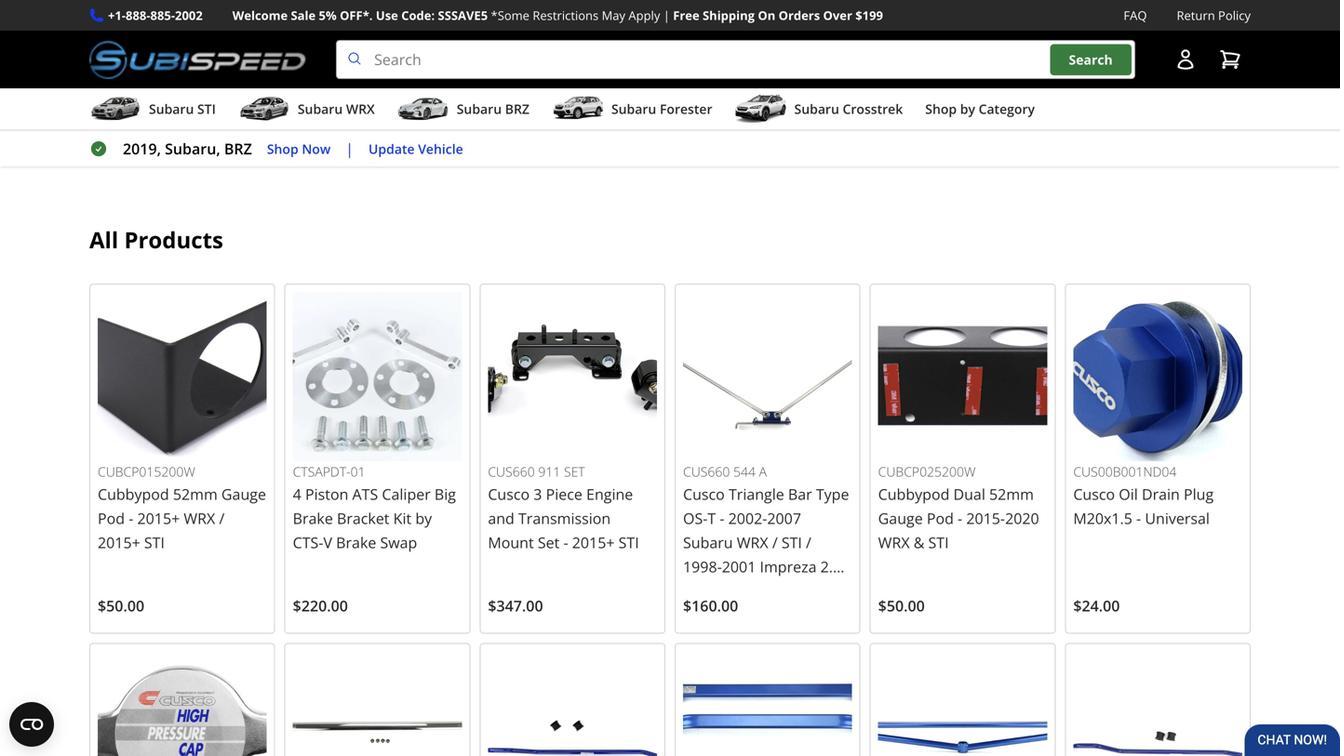 Task type: vqa. For each thing, say whether or not it's contained in the screenshot.
only
no



Task type: locate. For each thing, give the bounding box(es) containing it.
cus660 911 set cusco 3 piece engine and transmission mount set - 2015+ sti, image
[[488, 292, 657, 461]]

- right t
[[720, 509, 724, 529]]

0 horizontal spatial by
[[415, 509, 432, 529]]

pod down cubcp015200w
[[98, 509, 125, 529]]

1 vertical spatial by
[[415, 509, 432, 529]]

/ inside cubcp015200w cubbypod 52mm gauge pod - 2015+ wrx / 2015+ sti
[[219, 509, 225, 529]]

1 horizontal spatial pod
[[927, 509, 954, 529]]

over
[[823, 7, 852, 24]]

update vehicle
[[369, 140, 463, 158]]

drain
[[1142, 484, 1180, 504]]

cus00b 001 nd04 cusco oil drain plug m20x1.5 - 2015+ sti, image
[[1073, 292, 1242, 461]]

sti down cubcp015200w
[[144, 533, 165, 553]]

picture of 4 piston ats caliper big brake bracket kit by cts-v brake swap image
[[293, 292, 462, 461]]

brz left a subaru forester thumbnail image
[[505, 100, 530, 118]]

cus660 up 3
[[488, 463, 535, 480]]

subaru for subaru wrx
[[298, 100, 343, 118]]

0 vertical spatial gauge
[[221, 484, 266, 504]]

forester
[[660, 100, 712, 118]]

1 52mm from the left
[[173, 484, 218, 504]]

policy
[[1218, 7, 1251, 24]]

wrx down cubcp015200w
[[184, 509, 215, 529]]

1 vertical spatial gauge
[[878, 509, 923, 529]]

by
[[960, 100, 975, 118], [415, 509, 432, 529]]

subaru inside cus660 544 a cusco triangle bar type os-t  - 2002-2007 subaru wrx / sti / 1998-2001 impreza 2.5 rs
[[683, 533, 733, 553]]

2 horizontal spatial /
[[806, 533, 811, 553]]

faq
[[1124, 7, 1147, 24]]

cus00b 050 a13 cusco high pressure radiator cap - 2015+ wrx  / 2015+ sti, image
[[98, 652, 267, 757]]

off*.
[[340, 7, 373, 24]]

cubbypod inside cubcp025200w cubbypod dual 52mm gauge pod - 2015-2020 wrx & sti
[[878, 484, 950, 504]]

brake up cts-
[[293, 509, 333, 529]]

2015+
[[137, 509, 180, 529], [98, 533, 140, 553], [572, 533, 615, 553]]

- down oil
[[1136, 509, 1141, 529]]

sale
[[291, 7, 316, 24]]

4
[[293, 484, 301, 504]]

subaru up now
[[298, 100, 343, 118]]

cusco inside 'cus660 911 set cusco 3 piece engine and transmission mount set - 2015+ sti'
[[488, 484, 530, 504]]

0 horizontal spatial |
[[346, 139, 354, 159]]

gauge up &
[[878, 509, 923, 529]]

cusco
[[683, 484, 725, 504], [488, 484, 530, 504], [1073, 484, 1115, 504]]

1 horizontal spatial cusco
[[683, 484, 725, 504]]

2 $50.00 from the left
[[878, 596, 925, 616]]

set
[[538, 533, 560, 553]]

3
[[534, 484, 542, 504]]

cusco up "m20x1.5"
[[1073, 484, 1115, 504]]

cus660 inside 'cus660 911 set cusco 3 piece engine and transmission mount set - 2015+ sti'
[[488, 463, 535, 480]]

shop
[[925, 100, 957, 118], [267, 140, 298, 158]]

$160.00
[[683, 596, 738, 616]]

cubbypod down cubcp015200w
[[98, 484, 169, 504]]

code:
[[401, 7, 435, 24]]

1 horizontal spatial 52mm
[[989, 484, 1034, 504]]

cus660 544 a cusco triangle bar type os-t  - 2002-2007 subaru wrx / sti / 1998-2001 impreza 2.5 rs
[[683, 463, 849, 601]]

2007
[[767, 509, 801, 529]]

pod down dual
[[927, 509, 954, 529]]

1 horizontal spatial brz
[[505, 100, 530, 118]]

/
[[219, 509, 225, 529], [772, 533, 778, 553], [806, 533, 811, 553]]

*some
[[491, 7, 530, 24]]

open widget image
[[9, 703, 54, 747]]

by inside ctsapdt-01 4 piston ats caliper big brake bracket kit by cts-v brake swap
[[415, 509, 432, 529]]

ctsapdt-01 4 piston ats caliper big brake bracket kit by cts-v brake swap
[[293, 463, 456, 553]]

52mm
[[173, 484, 218, 504], [989, 484, 1034, 504]]

2 cubbypod from the left
[[878, 484, 950, 504]]

subaru inside "dropdown button"
[[298, 100, 343, 118]]

shop for shop now
[[267, 140, 298, 158]]

5%
[[319, 7, 337, 24]]

cus692 541 a cusco rear strut tower bar type os - 2014+ forester, image
[[293, 652, 462, 757]]

subaru for subaru brz
[[457, 100, 502, 118]]

subispeed logo image
[[89, 40, 306, 79]]

1 horizontal spatial $50.00
[[878, 596, 925, 616]]

0 vertical spatial brz
[[505, 100, 530, 118]]

0 horizontal spatial $50.00
[[98, 596, 144, 616]]

0 vertical spatial |
[[663, 7, 670, 24]]

all
[[89, 225, 118, 255]]

1 cubbypod from the left
[[98, 484, 169, 504]]

1 vertical spatial |
[[346, 139, 354, 159]]

sti up subaru,
[[197, 100, 216, 118]]

rs
[[683, 581, 700, 601]]

plug
[[1184, 484, 1214, 504]]

sti up impreza
[[782, 533, 802, 553]]

sti inside cubcp025200w cubbypod dual 52mm gauge pod - 2015-2020 wrx & sti
[[928, 533, 949, 553]]

brz
[[505, 100, 530, 118], [224, 139, 252, 159]]

3 cusco from the left
[[1073, 484, 1115, 504]]

subaru left "forester"
[[611, 100, 656, 118]]

gauge
[[221, 484, 266, 504], [878, 509, 923, 529]]

a
[[759, 463, 767, 480]]

cus660 left 544
[[683, 463, 730, 480]]

- inside cus660 544 a cusco triangle bar type os-t  - 2002-2007 subaru wrx / sti / 1998-2001 impreza 2.5 rs
[[720, 509, 724, 529]]

&
[[914, 533, 924, 553]]

- down cubcp015200w
[[129, 509, 133, 529]]

- left 2015-
[[958, 509, 962, 529]]

cubcp015200w cubbypod 52mm gauge pod - 2015+ wrx / 2015+ sti
[[98, 463, 266, 553]]

2019, subaru, brz
[[123, 139, 252, 159]]

all products
[[89, 225, 223, 255]]

cusco inside cus00b001nd04 cusco oil drain plug m20x1.5 - universal
[[1073, 484, 1115, 504]]

1 vertical spatial shop
[[267, 140, 298, 158]]

1 horizontal spatial cus660
[[683, 463, 730, 480]]

cubbypod for pod
[[98, 484, 169, 504]]

2 52mm from the left
[[989, 484, 1034, 504]]

subaru inside "dropdown button"
[[611, 100, 656, 118]]

category
[[979, 100, 1035, 118]]

by left 'category'
[[960, 100, 975, 118]]

by right kit
[[415, 509, 432, 529]]

0 horizontal spatial cus660
[[488, 463, 535, 480]]

cus660 for 3
[[488, 463, 535, 480]]

wrx inside "dropdown button"
[[346, 100, 375, 118]]

0 vertical spatial by
[[960, 100, 975, 118]]

$347.00
[[488, 596, 543, 616]]

52mm inside cubcp025200w cubbypod dual 52mm gauge pod - 2015-2020 wrx & sti
[[989, 484, 1034, 504]]

sti inside cubcp015200w cubbypod 52mm gauge pod - 2015+ wrx / 2015+ sti
[[144, 533, 165, 553]]

brz inside dropdown button
[[505, 100, 530, 118]]

cusco up the and
[[488, 484, 530, 504]]

cubcp025200w cubbypod dual 52mm gauge pod - 2015-2020 wrx & sti
[[878, 463, 1039, 553]]

0 horizontal spatial shop
[[267, 140, 298, 158]]

cusco up t
[[683, 484, 725, 504]]

shop left 'category'
[[925, 100, 957, 118]]

dual
[[953, 484, 985, 504]]

sti inside cus660 544 a cusco triangle bar type os-t  - 2002-2007 subaru wrx / sti / 1998-2001 impreza 2.5 rs
[[782, 533, 802, 553]]

52mm down cubcp015200w
[[173, 484, 218, 504]]

subaru right 'a subaru crosstrek thumbnail image'
[[794, 100, 839, 118]]

subaru brz button
[[397, 92, 530, 129]]

1 horizontal spatial by
[[960, 100, 975, 118]]

cubbypod inside cubcp015200w cubbypod 52mm gauge pod - 2015+ wrx / 2015+ sti
[[98, 484, 169, 504]]

brz right subaru,
[[224, 139, 252, 159]]

- inside 'cus660 911 set cusco 3 piece engine and transmission mount set - 2015+ sti'
[[563, 533, 568, 553]]

wrx up update
[[346, 100, 375, 118]]

t
[[708, 509, 716, 529]]

1 cusco from the left
[[683, 484, 725, 504]]

cus660 inside cus660 544 a cusco triangle bar type os-t  - 2002-2007 subaru wrx / sti / 1998-2001 impreza 2.5 rs
[[683, 463, 730, 480]]

1 horizontal spatial brake
[[336, 533, 376, 553]]

0 horizontal spatial pod
[[98, 509, 125, 529]]

welcome
[[232, 7, 288, 24]]

2 pod from the left
[[927, 509, 954, 529]]

a subaru sti thumbnail image image
[[89, 95, 141, 123]]

subaru wrx button
[[238, 92, 375, 129]]

cubbypod down cubcp025200w
[[878, 484, 950, 504]]

0 horizontal spatial 52mm
[[173, 484, 218, 504]]

$50.00
[[98, 596, 144, 616], [878, 596, 925, 616]]

cubcp015200w cubbypod 52mm gauge pod - 2015+ wrx / 2015+ sti, image
[[98, 292, 267, 461]]

brake down bracket
[[336, 533, 376, 553]]

0 vertical spatial shop
[[925, 100, 957, 118]]

subaru
[[149, 100, 194, 118], [298, 100, 343, 118], [457, 100, 502, 118], [611, 100, 656, 118], [794, 100, 839, 118], [683, 533, 733, 553]]

wrx left &
[[878, 533, 910, 553]]

bracket
[[337, 509, 389, 529]]

1 horizontal spatial cubbypod
[[878, 484, 950, 504]]

888-
[[126, 7, 150, 24]]

set
[[564, 463, 585, 480]]

caliper
[[382, 484, 431, 504]]

- right set
[[563, 533, 568, 553]]

0 horizontal spatial brake
[[293, 509, 333, 529]]

sti inside dropdown button
[[197, 100, 216, 118]]

1 horizontal spatial shop
[[925, 100, 957, 118]]

wrx
[[346, 100, 375, 118], [184, 509, 215, 529], [737, 533, 768, 553], [878, 533, 910, 553]]

1 vertical spatial brz
[[224, 139, 252, 159]]

shop for shop by category
[[925, 100, 957, 118]]

sti inside 'cus660 911 set cusco 3 piece engine and transmission mount set - 2015+ sti'
[[619, 533, 639, 553]]

cts-
[[293, 533, 323, 553]]

subaru crosstrek
[[794, 100, 903, 118]]

0 horizontal spatial gauge
[[221, 484, 266, 504]]

cusco inside cus660 544 a cusco triangle bar type os-t  - 2002-2007 subaru wrx / sti / 1998-2001 impreza 2.5 rs
[[683, 484, 725, 504]]

2 horizontal spatial cusco
[[1073, 484, 1115, 504]]

1 horizontal spatial gauge
[[878, 509, 923, 529]]

1 pod from the left
[[98, 509, 125, 529]]

1 cus660 from the left
[[683, 463, 730, 480]]

products
[[124, 225, 223, 255]]

2 cusco from the left
[[488, 484, 530, 504]]

subaru forester
[[611, 100, 712, 118]]

1 $50.00 from the left
[[98, 596, 144, 616]]

a subaru wrx thumbnail image image
[[238, 95, 290, 123]]

brake
[[293, 509, 333, 529], [336, 533, 376, 553]]

sti right &
[[928, 533, 949, 553]]

use
[[376, 7, 398, 24]]

0 horizontal spatial /
[[219, 509, 225, 529]]

cusco for and
[[488, 484, 530, 504]]

apply
[[629, 7, 660, 24]]

a subaru crosstrek thumbnail image image
[[735, 95, 787, 123]]

52mm up the 2020
[[989, 484, 1034, 504]]

crosstrek
[[843, 100, 903, 118]]

shop inside dropdown button
[[925, 100, 957, 118]]

cus669 311 bj22 cusco rear adjustable sway bar 22mm - 2004-2007 subaru sti, image
[[1073, 652, 1242, 757]]

subaru up 2019, subaru, brz
[[149, 100, 194, 118]]

2002
[[175, 7, 203, 24]]

cubbypod
[[98, 484, 169, 504], [878, 484, 950, 504]]

pod
[[98, 509, 125, 529], [927, 509, 954, 529]]

01
[[351, 463, 365, 480]]

sti down engine
[[619, 533, 639, 553]]

2020
[[1005, 509, 1039, 529]]

pod inside cubcp015200w cubbypod 52mm gauge pod - 2015+ wrx / 2015+ sti
[[98, 509, 125, 529]]

2 cus660 from the left
[[488, 463, 535, 480]]

subaru down t
[[683, 533, 733, 553]]

$50.00 for 2015+
[[98, 596, 144, 616]]

| right now
[[346, 139, 354, 159]]

wrx down 2002-
[[737, 533, 768, 553]]

0 horizontal spatial cubbypod
[[98, 484, 169, 504]]

| left free
[[663, 7, 670, 24]]

+1-
[[108, 7, 126, 24]]

subaru up vehicle
[[457, 100, 502, 118]]

0 horizontal spatial cusco
[[488, 484, 530, 504]]

update vehicle button
[[369, 138, 463, 160]]

search input field
[[336, 40, 1135, 79]]

impreza
[[760, 557, 817, 577]]

gauge left "4"
[[221, 484, 266, 504]]

engine
[[586, 484, 633, 504]]

shop left now
[[267, 140, 298, 158]]

wrx inside cubcp025200w cubbypod dual 52mm gauge pod - 2015-2020 wrx & sti
[[878, 533, 910, 553]]



Task type: describe. For each thing, give the bounding box(es) containing it.
544
[[733, 463, 756, 480]]

$24.00
[[1073, 596, 1120, 616]]

ats
[[352, 484, 378, 504]]

1 horizontal spatial |
[[663, 7, 670, 24]]

button image
[[1174, 49, 1197, 71]]

$50.00 for wrx
[[878, 596, 925, 616]]

triangle
[[729, 484, 784, 504]]

cus672 492 fmlhd cusco power brace front member - subaru models (inc. 2002-2007 wrx/sti), image
[[878, 652, 1047, 757]]

subaru wrx
[[298, 100, 375, 118]]

$199
[[855, 7, 883, 24]]

big
[[435, 484, 456, 504]]

and
[[488, 509, 514, 529]]

pod inside cubcp025200w cubbypod dual 52mm gauge pod - 2015-2020 wrx & sti
[[927, 509, 954, 529]]

1 vertical spatial brake
[[336, 533, 376, 553]]

cus666 477 a cusco type ii lower arm bar - subaru models inc. 2002-2007 wrx/sti, image
[[683, 652, 852, 757]]

m20x1.5
[[1073, 509, 1132, 529]]

oil
[[1119, 484, 1138, 504]]

- inside cubcp015200w cubbypod 52mm gauge pod - 2015+ wrx / 2015+ sti
[[129, 509, 133, 529]]

0 vertical spatial brake
[[293, 509, 333, 529]]

cus666 311 bj22exp cusco rear sway bar 22mm - 2002-2007 subaru wrx, image
[[488, 652, 657, 757]]

- inside cubcp025200w cubbypod dual 52mm gauge pod - 2015-2020 wrx & sti
[[958, 509, 962, 529]]

shipping
[[703, 7, 755, 24]]

shop by category
[[925, 100, 1035, 118]]

subaru sti
[[149, 100, 216, 118]]

1 horizontal spatial /
[[772, 533, 778, 553]]

mount
[[488, 533, 534, 553]]

piece
[[546, 484, 582, 504]]

shop by category button
[[925, 92, 1035, 129]]

subaru,
[[165, 139, 220, 159]]

cubcp025200w 15-20 wrx & sti cubbypod dual 52mm gauge pod, image
[[878, 292, 1047, 461]]

cubbypod for gauge
[[878, 484, 950, 504]]

2015-
[[966, 509, 1005, 529]]

- inside cus00b001nd04 cusco oil drain plug m20x1.5 - universal
[[1136, 509, 1141, 529]]

52mm inside cubcp015200w cubbypod 52mm gauge pod - 2015+ wrx / 2015+ sti
[[173, 484, 218, 504]]

cusco for os-
[[683, 484, 725, 504]]

swap
[[380, 533, 417, 553]]

kit
[[393, 509, 412, 529]]

cus660 911 set cusco 3 piece engine and transmission mount set - 2015+ sti
[[488, 463, 639, 553]]

orders
[[779, 7, 820, 24]]

subaru crosstrek button
[[735, 92, 903, 129]]

subaru for subaru forester
[[611, 100, 656, 118]]

2015+ inside 'cus660 911 set cusco 3 piece engine and transmission mount set - 2015+ sti'
[[572, 533, 615, 553]]

2002-
[[728, 509, 767, 529]]

2019,
[[123, 139, 161, 159]]

a subaru brz thumbnail image image
[[397, 95, 449, 123]]

2.5
[[820, 557, 841, 577]]

search button
[[1050, 44, 1131, 75]]

update
[[369, 140, 415, 158]]

shop now
[[267, 140, 331, 158]]

on
[[758, 7, 775, 24]]

cubcp015200w
[[98, 463, 195, 480]]

1998-
[[683, 557, 722, 577]]

v
[[323, 533, 332, 553]]

wrx inside cubcp015200w cubbypod 52mm gauge pod - 2015+ wrx / 2015+ sti
[[184, 509, 215, 529]]

faq link
[[1124, 6, 1147, 25]]

wrx inside cus660 544 a cusco triangle bar type os-t  - 2002-2007 subaru wrx / sti / 1998-2001 impreza 2.5 rs
[[737, 533, 768, 553]]

return policy
[[1177, 7, 1251, 24]]

subaru forester button
[[552, 92, 712, 129]]

$220.00
[[293, 596, 348, 616]]

885-
[[150, 7, 175, 24]]

cus660 for triangle
[[683, 463, 730, 480]]

piston
[[305, 484, 348, 504]]

return policy link
[[1177, 6, 1251, 25]]

subaru sti button
[[89, 92, 216, 129]]

bar
[[788, 484, 812, 504]]

a subaru forester thumbnail image image
[[552, 95, 604, 123]]

2001
[[722, 557, 756, 577]]

gauge inside cubcp025200w cubbypod dual 52mm gauge pod - 2015-2020 wrx & sti
[[878, 509, 923, 529]]

cus00b001nd04 cusco oil drain plug m20x1.5 - universal
[[1073, 463, 1214, 529]]

search
[[1069, 51, 1113, 68]]

universal
[[1145, 509, 1210, 529]]

subaru for subaru crosstrek
[[794, 100, 839, 118]]

sssave5
[[438, 7, 488, 24]]

gauge inside cubcp015200w cubbypod 52mm gauge pod - 2015+ wrx / 2015+ sti
[[221, 484, 266, 504]]

+1-888-885-2002 link
[[108, 6, 203, 25]]

by inside shop by category dropdown button
[[960, 100, 975, 118]]

os-
[[683, 509, 708, 529]]

+1-888-885-2002
[[108, 7, 203, 24]]

911
[[538, 463, 561, 480]]

cus00b001nd04
[[1073, 463, 1177, 480]]

cus660 544 a cusco triangle bar type os-t -, image
[[683, 292, 852, 461]]

vehicle
[[418, 140, 463, 158]]

return
[[1177, 7, 1215, 24]]

restrictions
[[533, 7, 599, 24]]

free
[[673, 7, 700, 24]]

0 horizontal spatial brz
[[224, 139, 252, 159]]

cubcp025200w
[[878, 463, 976, 480]]

subaru brz
[[457, 100, 530, 118]]

subaru for subaru sti
[[149, 100, 194, 118]]

may
[[602, 7, 625, 24]]

now
[[302, 140, 331, 158]]

transmission
[[518, 509, 611, 529]]



